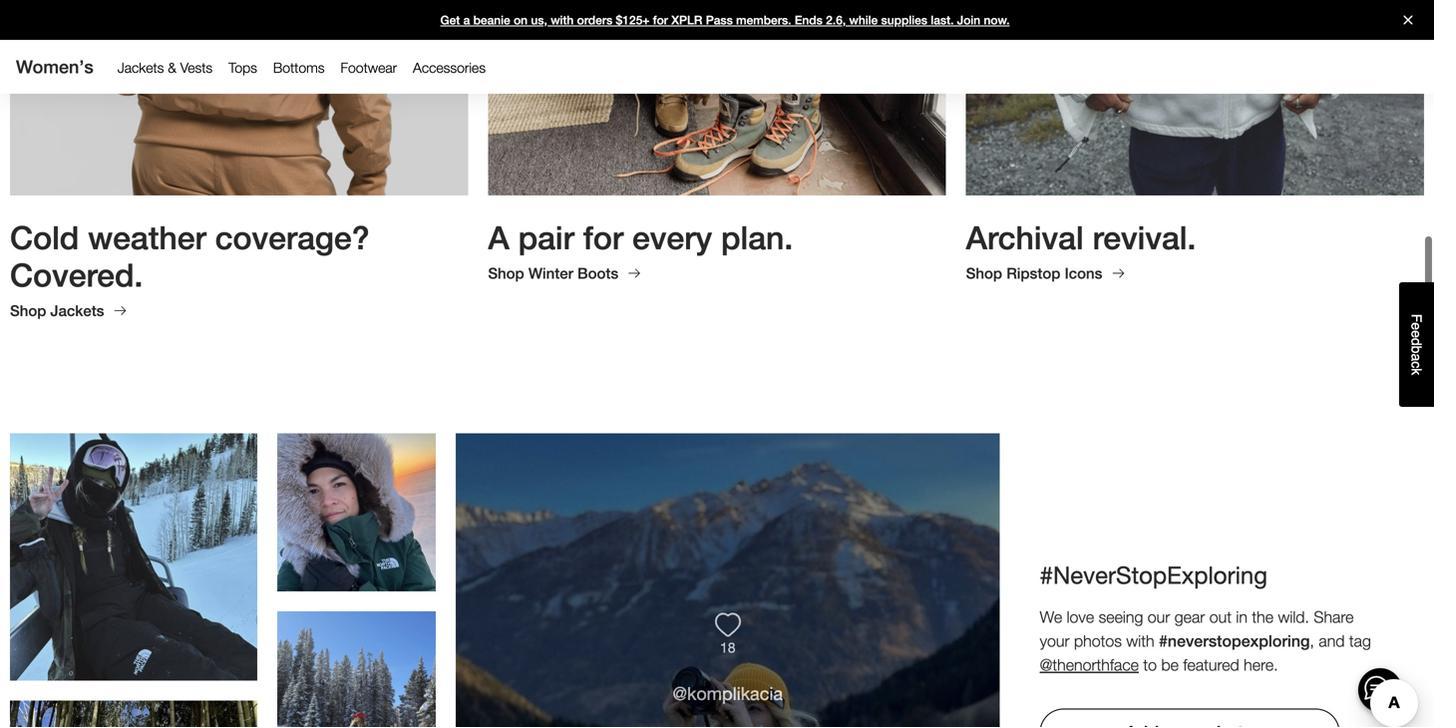 Task type: locate. For each thing, give the bounding box(es) containing it.
1 vertical spatial a
[[1409, 354, 1425, 361]]

cold weather coverage? covered. link
[[10, 219, 468, 294]]

the down the @elsieofthenorth
[[350, 550, 370, 567]]

photos
[[1075, 632, 1122, 651]]

pair
[[518, 219, 575, 256]]

shop winter boots link
[[488, 264, 647, 282]]

2 vertical spatial shop the look
[[312, 702, 401, 718]]

shop the look down the @elsieofthenorth
[[312, 550, 401, 567]]

shop the look button down @abbykrage
[[296, 693, 417, 726]]

to
[[1144, 656, 1157, 674]]

d
[[1409, 338, 1425, 346]]

f e e d b a c k button
[[1400, 282, 1435, 407]]

archival revival.
[[966, 219, 1197, 256]]

shop the look for @hechols1121
[[89, 576, 179, 592]]

shop the look button for @abbykrage
[[296, 693, 417, 726]]

a right get
[[464, 13, 470, 27]]

0 horizontal spatial a
[[464, 13, 470, 27]]

shop the look
[[312, 550, 401, 567], [89, 576, 179, 592], [312, 702, 401, 718]]

18
[[720, 640, 736, 656]]

accessories button
[[405, 55, 494, 81]]

0 horizontal spatial with
[[551, 13, 574, 27]]

0 vertical spatial for
[[653, 13, 668, 27]]

e up d
[[1409, 323, 1425, 330]]

now.
[[984, 13, 1010, 27]]

jackets down the covered.
[[50, 302, 104, 320]]

shop the look down @abbykrage
[[312, 702, 401, 718]]

for
[[653, 13, 668, 27], [583, 219, 624, 256]]

1 vertical spatial with
[[1127, 632, 1155, 651]]

with
[[551, 13, 574, 27], [1127, 632, 1155, 651]]

🚨 that time of the year, allready here 🚨
.
.
.
#slovakgirl #mountain #snow #winter #nature #travel #beautifuldestinations #austria image
[[456, 433, 1000, 727]]

vests
[[180, 59, 213, 76]]

shop winter boots
[[488, 264, 619, 282]]

love
[[1067, 608, 1095, 627]]

@thenorthface link
[[1040, 656, 1139, 674]]

cold weather coverage? covered.
[[10, 219, 370, 294]]

get a beanie on us, with orders $125+ for xplr pass members. ends 2.6, while supplies last. join now. link
[[0, 0, 1435, 40]]

b
[[1409, 346, 1425, 354]]

boots
[[578, 264, 619, 282]]

f e e d b a c k
[[1409, 314, 1425, 375]]

a up the k in the bottom of the page
[[1409, 354, 1425, 361]]

with right us,
[[551, 13, 574, 27]]

our
[[1148, 608, 1171, 627]]

1 horizontal spatial a
[[1409, 354, 1425, 361]]

bottoms
[[273, 59, 325, 76]]

look down the @elsieofthenorth
[[374, 550, 401, 567]]

0 vertical spatial with
[[551, 13, 574, 27]]

orders
[[577, 13, 613, 27]]

@hechols1121
[[74, 514, 194, 536]]

jackets
[[117, 59, 164, 76], [50, 302, 104, 320]]

e up b
[[1409, 330, 1425, 338]]

1 vertical spatial look
[[151, 576, 179, 592]]

accessories
[[413, 59, 486, 76]]

get a beanie on us, with orders $125+ for xplr pass members. ends 2.6, while supplies last. join now.
[[440, 13, 1010, 27]]

&
[[168, 59, 176, 76]]

2.6,
[[826, 13, 846, 27]]

a inside get a beanie on us, with orders $125+ for xplr pass members. ends 2.6, while supplies last. join now. link
[[464, 13, 470, 27]]

1 horizontal spatial with
[[1127, 632, 1155, 651]]

shop the look button down '@hechols1121'
[[73, 564, 194, 604]]

1 e from the top
[[1409, 323, 1425, 330]]

@komplikacia
[[673, 683, 783, 704]]

shop the look down '@hechols1121'
[[89, 576, 179, 592]]

gear
[[1175, 608, 1206, 627]]

close image
[[1396, 15, 1422, 24]]

last.
[[931, 13, 954, 27]]

shop down '@hechols1121'
[[89, 576, 123, 592]]

0 horizontal spatial jackets
[[50, 302, 104, 320]]

with up "to"
[[1127, 632, 1155, 651]]

2 vertical spatial look
[[374, 702, 401, 718]]

1 vertical spatial shop the look
[[89, 576, 179, 592]]

out
[[1210, 608, 1232, 627]]

for up boots
[[583, 219, 624, 256]]

looking fly wearing my north face dragline bibs at powder mountain, utah! image
[[10, 433, 258, 681]]

we love seeing our gear out in the wild. share your photos with
[[1040, 608, 1354, 651]]

seeing
[[1099, 608, 1144, 627]]

winter
[[529, 264, 574, 282]]

xplr
[[672, 13, 703, 27]]

jackets left the &
[[117, 59, 164, 76]]

e
[[1409, 323, 1425, 330], [1409, 330, 1425, 338]]

a
[[488, 219, 510, 256]]

coverage?
[[215, 219, 370, 256]]

us,
[[531, 13, 548, 27]]

weather
[[88, 219, 206, 256]]

and
[[1319, 632, 1345, 651]]

ends
[[795, 13, 823, 27]]

@thenorthface
[[1040, 656, 1139, 674]]

footwear
[[341, 59, 397, 76]]

a
[[464, 13, 470, 27], [1409, 354, 1425, 361]]

the
[[350, 550, 370, 567], [127, 576, 147, 592], [1253, 608, 1274, 627], [350, 702, 370, 718]]

look for @hechols1121
[[151, 576, 179, 592]]

the right in
[[1253, 608, 1274, 627]]

every
[[633, 219, 712, 256]]

bottoms button
[[265, 55, 333, 81]]

0 horizontal spatial for
[[583, 219, 624, 256]]

look down @abbykrage
[[374, 702, 401, 718]]

0 vertical spatial a
[[464, 13, 470, 27]]

women's
[[16, 56, 93, 77]]

tag
[[1350, 632, 1372, 651]]

ripstop
[[1007, 264, 1061, 282]]

shop
[[488, 264, 525, 282], [966, 264, 1003, 282], [10, 302, 46, 320], [312, 550, 346, 567], [89, 576, 123, 592], [312, 702, 346, 718]]

person wearing unzipped '92 ripstop nuptse jacket in front of a mountain. image
[[966, 0, 1425, 196]]

shop left ripstop
[[966, 264, 1003, 282]]

look down '@hechols1121'
[[151, 576, 179, 592]]

on
[[514, 13, 528, 27]]

shop the look for @abbykrage
[[312, 702, 401, 718]]

1 horizontal spatial jackets
[[117, 59, 164, 76]]

jackets & vests
[[117, 59, 213, 76]]

for left xplr
[[653, 13, 668, 27]]

shop ripstop icons link
[[966, 264, 1131, 282]]

shop the look button down the @elsieofthenorth
[[296, 542, 417, 575]]

@elsieofthenorth
[[290, 508, 423, 530]]

join
[[958, 13, 981, 27]]

0 vertical spatial jackets
[[117, 59, 164, 76]]

look
[[374, 550, 401, 567], [151, 576, 179, 592], [374, 702, 401, 718]]

get
[[440, 13, 460, 27]]



Task type: vqa. For each thing, say whether or not it's contained in the screenshot.
INSULATED inside button
no



Task type: describe. For each thing, give the bounding box(es) containing it.
while
[[850, 13, 878, 27]]

the down '@hechols1121'
[[127, 576, 147, 592]]

pass
[[706, 13, 733, 27]]

a pair for every plan. link
[[488, 219, 947, 256]]

shop down the @elsieofthenorth
[[312, 550, 346, 567]]

we
[[1040, 608, 1063, 627]]

shop jackets
[[10, 302, 104, 320]]

shop down the covered.
[[10, 302, 46, 320]]

a inside f e e d b a c k button
[[1409, 354, 1425, 361]]

1 vertical spatial jackets
[[50, 302, 104, 320]]

#neverstopexploring , and tag @thenorthface to be featured here.
[[1040, 632, 1372, 674]]

archival revival. link
[[966, 219, 1425, 256]]

supplies
[[882, 13, 928, 27]]

jackets & vests button
[[109, 55, 221, 81]]

look for @abbykrage
[[374, 702, 401, 718]]

with inside we love seeing our gear out in the wild. share your photos with
[[1127, 632, 1155, 651]]

🌬️the north wind made sure it was a cold sunrise but the best one of 2024 so far 💛🌞
with the winds gusting to 60 mph, stay warm out there.
.
.
.
#northwind #beringsea #seaice #inupiaq #thealaskalife #naturalakbeauty #peopleofalaska #lifebelowzero #sheisthewild #heralaskalife #traditionaltattoo (someday✨) #peopleofthearctic #thenorthface #rrawimpact image
[[278, 433, 436, 592]]

shop jackets link
[[10, 302, 132, 320]]

shop the look button for @hechols1121
[[73, 564, 194, 604]]

382
[[345, 481, 368, 497]]

jackets inside button
[[117, 59, 164, 76]]

your
[[1040, 632, 1070, 651]]

1 horizontal spatial for
[[653, 13, 668, 27]]

be
[[1162, 656, 1179, 674]]

the down @abbykrage
[[350, 702, 370, 718]]

shop down a
[[488, 264, 525, 282]]

icons
[[1065, 264, 1103, 282]]

a pair for every plan.
[[488, 219, 793, 256]]

shop down @abbykrage
[[312, 702, 346, 718]]

wild.
[[1279, 608, 1310, 627]]

share
[[1314, 608, 1354, 627]]

archival
[[966, 219, 1084, 256]]

here.
[[1244, 656, 1279, 674]]

k
[[1409, 368, 1425, 375]]

#neverstopexploring
[[1040, 561, 1268, 589]]

1 vertical spatial for
[[583, 219, 624, 256]]

revival.
[[1093, 219, 1197, 256]]

studio shot of a woman in a beige parka. image
[[10, 0, 468, 196]]

the inside we love seeing our gear out in the wild. share your photos with
[[1253, 608, 1274, 627]]

cold
[[10, 219, 79, 256]]

tops button
[[221, 55, 265, 81]]

f
[[1409, 314, 1425, 323]]

me 🤝🏾 nature 

🌳🐞🌊🌀☀️ 🍂 🎧🥾 image
[[10, 701, 258, 727]]

tops
[[229, 59, 257, 76]]

$125+
[[616, 13, 650, 27]]

#neverstopexploring
[[1159, 632, 1311, 651]]

plan.
[[721, 219, 793, 256]]

0 vertical spatial shop the look
[[312, 550, 401, 567]]

inside a cabin, a person is bundled in a yellow beanie and green hat, tying their winter boots from the north face. it's snowing outside. image
[[488, 0, 947, 196]]

beanie
[[474, 13, 511, 27]]

shop ripstop icons
[[966, 264, 1103, 282]]

footwear button
[[333, 55, 405, 81]]

in
[[1237, 608, 1248, 627]]

c
[[1409, 361, 1425, 368]]

started the year in the snow image
[[278, 612, 436, 727]]

@abbykrage
[[307, 660, 406, 681]]

0 vertical spatial look
[[374, 550, 401, 567]]

covered.
[[10, 256, 143, 294]]

,
[[1311, 632, 1315, 651]]

members.
[[736, 13, 792, 27]]

featured
[[1184, 656, 1240, 674]]

2 e from the top
[[1409, 330, 1425, 338]]



